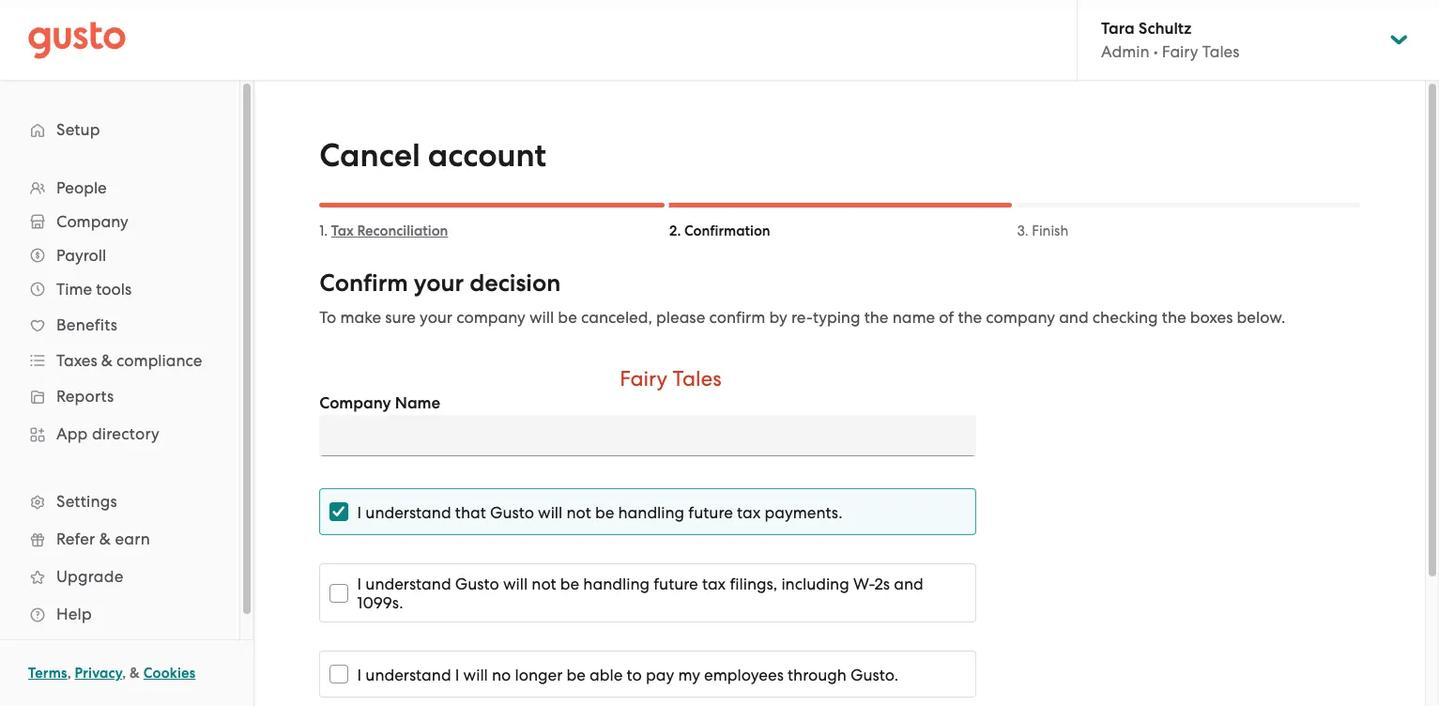 Task type: describe. For each thing, give the bounding box(es) containing it.
tara
[[1101, 19, 1135, 38]]

cancel account
[[319, 136, 546, 175]]

typing
[[813, 308, 861, 327]]

to make sure your company will be canceled, please confirm by re-typing the name of the company and checking the boxes below.
[[319, 308, 1286, 327]]

1 vertical spatial your
[[420, 308, 453, 327]]

reports
[[56, 387, 114, 406]]

1 horizontal spatial tax
[[738, 503, 761, 522]]

tara schultz admin • fairy tales
[[1101, 19, 1240, 61]]

time tools
[[56, 280, 132, 299]]

I understand I will no longer be able to pay my employees through Gusto. checkbox
[[330, 665, 349, 684]]

please
[[656, 308, 705, 327]]

cancel
[[319, 136, 420, 175]]

tax reconciliation
[[331, 223, 448, 239]]

1099s.
[[358, 593, 404, 612]]

filings,
[[730, 575, 778, 593]]

be for will
[[558, 308, 577, 327]]

canceled,
[[581, 308, 652, 327]]

taxes & compliance
[[56, 351, 202, 370]]

of
[[939, 308, 954, 327]]

my
[[679, 665, 701, 684]]

and inside i understand gusto will not be handling future tax filings, including w-2s and 1099s.
[[895, 575, 924, 593]]

gusto inside i understand gusto will not be handling future tax filings, including w-2s and 1099s.
[[456, 575, 500, 593]]

0 vertical spatial handling
[[619, 503, 685, 522]]

company for company
[[56, 212, 128, 231]]

able
[[590, 665, 623, 684]]

name
[[893, 308, 935, 327]]

company name
[[319, 393, 441, 413]]

2 , from the left
[[122, 665, 126, 682]]

privacy link
[[75, 665, 122, 682]]

company for company name
[[319, 393, 391, 413]]

setup
[[56, 120, 100, 139]]

cookies button
[[143, 662, 196, 685]]

time
[[56, 280, 92, 299]]

future inside i understand gusto will not be handling future tax filings, including w-2s and 1099s.
[[654, 575, 699, 593]]

app
[[56, 424, 88, 443]]

settings
[[56, 492, 117, 511]]

terms
[[28, 665, 67, 682]]

people button
[[19, 171, 221, 205]]

boxes
[[1190, 308, 1233, 327]]

schultz
[[1139, 19, 1192, 38]]

benefits
[[56, 315, 117, 334]]

no
[[493, 665, 512, 684]]

3 the from the left
[[1162, 308, 1186, 327]]

be inside i understand gusto will not be handling future tax filings, including w-2s and 1099s.
[[561, 575, 580, 593]]

confirm
[[709, 308, 766, 327]]

0 vertical spatial gusto
[[491, 503, 535, 522]]

help link
[[19, 597, 221, 631]]

settings link
[[19, 485, 221, 518]]

payroll button
[[19, 238, 221, 272]]

1 horizontal spatial and
[[1059, 308, 1089, 327]]

payroll
[[56, 246, 106, 265]]

tax
[[331, 223, 354, 239]]

will right that
[[539, 503, 563, 522]]

2 the from the left
[[958, 308, 982, 327]]

refer
[[56, 530, 95, 548]]

checking
[[1093, 308, 1158, 327]]

longer
[[516, 665, 563, 684]]

to
[[319, 308, 336, 327]]

below.
[[1237, 308, 1286, 327]]

finish
[[1032, 223, 1069, 239]]

compliance
[[117, 351, 202, 370]]

terms , privacy , & cookies
[[28, 665, 196, 682]]

reports link
[[19, 379, 221, 413]]

including
[[782, 575, 850, 593]]

taxes
[[56, 351, 97, 370]]

& for earn
[[99, 530, 111, 548]]

be for longer
[[567, 665, 586, 684]]

refer & earn
[[56, 530, 150, 548]]

2 company from the left
[[986, 308, 1055, 327]]

list containing people
[[0, 171, 239, 633]]

0 vertical spatial future
[[689, 503, 734, 522]]

not inside i understand gusto will not be handling future tax filings, including w-2s and 1099s.
[[532, 575, 557, 593]]

decision
[[470, 269, 561, 298]]

setup link
[[19, 113, 221, 146]]

directory
[[92, 424, 160, 443]]

0 vertical spatial not
[[567, 503, 592, 522]]



Task type: vqa. For each thing, say whether or not it's contained in the screenshot.
decision
yes



Task type: locate. For each thing, give the bounding box(es) containing it.
handling
[[619, 503, 685, 522], [584, 575, 650, 593]]

0 horizontal spatial tax
[[703, 575, 727, 593]]

&
[[101, 351, 113, 370], [99, 530, 111, 548], [130, 665, 140, 682]]

•
[[1154, 42, 1158, 61]]

company inside dropdown button
[[56, 212, 128, 231]]

confirm
[[319, 269, 408, 298]]

I understand Gusto will not be handling future tax filings, including W-2s and 1099s. checkbox
[[330, 584, 349, 602]]

2 vertical spatial &
[[130, 665, 140, 682]]

payments.
[[765, 503, 843, 522]]

fairy up company name text box
[[620, 366, 668, 392]]

1 vertical spatial not
[[532, 575, 557, 593]]

0 horizontal spatial not
[[532, 575, 557, 593]]

the right of
[[958, 308, 982, 327]]

I understand that Gusto will not be handling future tax payments. checkbox
[[330, 502, 349, 521]]

make
[[340, 308, 381, 327]]

future up filings,
[[689, 503, 734, 522]]

cookies
[[143, 665, 196, 682]]

0 horizontal spatial and
[[895, 575, 924, 593]]

0 horizontal spatial company
[[56, 212, 128, 231]]

understand
[[366, 503, 452, 522], [366, 575, 452, 593], [366, 665, 452, 684]]

tax left filings,
[[703, 575, 727, 593]]

employees
[[705, 665, 784, 684]]

tales right •
[[1203, 42, 1240, 61]]

not
[[567, 503, 592, 522], [532, 575, 557, 593]]

admin
[[1101, 42, 1150, 61]]

& left 'cookies'
[[130, 665, 140, 682]]

understand for that
[[366, 503, 452, 522]]

will up no
[[504, 575, 528, 593]]

tax
[[738, 503, 761, 522], [703, 575, 727, 593]]

1 horizontal spatial ,
[[122, 665, 126, 682]]

time tools button
[[19, 272, 221, 306]]

0 vertical spatial company
[[56, 212, 128, 231]]

fairy inside the tara schultz admin • fairy tales
[[1162, 42, 1199, 61]]

tax reconciliation link
[[331, 223, 448, 239]]

terms link
[[28, 665, 67, 682]]

, left cookies button
[[122, 665, 126, 682]]

and right 2s
[[895, 575, 924, 593]]

i understand i will no longer be able to pay my employees through gusto.
[[358, 665, 899, 684]]

will
[[530, 308, 554, 327], [539, 503, 563, 522], [504, 575, 528, 593], [464, 665, 489, 684]]

tales down please
[[673, 366, 722, 392]]

2 understand from the top
[[366, 575, 452, 593]]

& inside 'link'
[[99, 530, 111, 548]]

i right i understand gusto will not be handling future tax filings, including w-2s and 1099s. checkbox
[[358, 575, 362, 593]]

people
[[56, 178, 107, 197]]

& for compliance
[[101, 351, 113, 370]]

i for i understand i will no longer be able to pay my employees through gusto.
[[358, 665, 362, 684]]

1 horizontal spatial not
[[567, 503, 592, 522]]

the
[[864, 308, 889, 327], [958, 308, 982, 327], [1162, 308, 1186, 327]]

understand for i
[[366, 665, 452, 684]]

0 vertical spatial understand
[[366, 503, 452, 522]]

be
[[558, 308, 577, 327], [596, 503, 615, 522], [561, 575, 580, 593], [567, 665, 586, 684]]

account
[[428, 136, 546, 175]]

confirm your decision
[[319, 269, 561, 298]]

0 vertical spatial &
[[101, 351, 113, 370]]

home image
[[28, 21, 126, 59]]

1 horizontal spatial the
[[958, 308, 982, 327]]

benefits link
[[19, 308, 221, 342]]

1 vertical spatial tales
[[673, 366, 722, 392]]

your
[[414, 269, 464, 298], [420, 308, 453, 327]]

handling down i understand that gusto will not be handling future tax payments. at bottom
[[584, 575, 650, 593]]

tax left payments.
[[738, 503, 761, 522]]

company button
[[19, 205, 221, 238]]

i understand gusto will not be handling future tax filings, including w-2s and 1099s.
[[358, 575, 924, 612]]

1 company from the left
[[457, 308, 526, 327]]

the left the boxes
[[1162, 308, 1186, 327]]

handling inside i understand gusto will not be handling future tax filings, including w-2s and 1099s.
[[584, 575, 650, 593]]

, left privacy
[[67, 665, 71, 682]]

0 horizontal spatial fairy
[[620, 366, 668, 392]]

1 vertical spatial handling
[[584, 575, 650, 593]]

understand left that
[[366, 503, 452, 522]]

by
[[769, 308, 788, 327]]

1 horizontal spatial company
[[319, 393, 391, 413]]

i
[[358, 503, 362, 522], [358, 575, 362, 593], [358, 665, 362, 684], [456, 665, 460, 684]]

name
[[395, 393, 441, 413]]

gusto right that
[[491, 503, 535, 522]]

understand right i understand gusto will not be handling future tax filings, including w-2s and 1099s. checkbox
[[366, 575, 452, 593]]

i left no
[[456, 665, 460, 684]]

handling down company name text box
[[619, 503, 685, 522]]

reconciliation
[[357, 223, 448, 239]]

list
[[0, 171, 239, 633]]

0 vertical spatial tales
[[1203, 42, 1240, 61]]

re-
[[791, 308, 813, 327]]

the left name
[[864, 308, 889, 327]]

1 vertical spatial &
[[99, 530, 111, 548]]

company down people
[[56, 212, 128, 231]]

i for i understand gusto will not be handling future tax filings, including w-2s and 1099s.
[[358, 575, 362, 593]]

2 horizontal spatial the
[[1162, 308, 1186, 327]]

company right of
[[986, 308, 1055, 327]]

company down decision
[[457, 308, 526, 327]]

& right taxes
[[101, 351, 113, 370]]

upgrade link
[[19, 560, 221, 593]]

fairy
[[1162, 42, 1199, 61], [620, 366, 668, 392]]

1 , from the left
[[67, 665, 71, 682]]

i understand that gusto will not be handling future tax payments.
[[358, 503, 843, 522]]

earn
[[115, 530, 150, 548]]

understand inside i understand gusto will not be handling future tax filings, including w-2s and 1099s.
[[366, 575, 452, 593]]

privacy
[[75, 665, 122, 682]]

understand for gusto
[[366, 575, 452, 593]]

fairy tales
[[620, 366, 722, 392]]

Company Name text field
[[319, 415, 977, 456]]

1 vertical spatial fairy
[[620, 366, 668, 392]]

and left checking
[[1059, 308, 1089, 327]]

1 vertical spatial company
[[319, 393, 391, 413]]

1 horizontal spatial company
[[986, 308, 1055, 327]]

your down 'confirm your decision'
[[420, 308, 453, 327]]

help
[[56, 605, 92, 623]]

& left earn
[[99, 530, 111, 548]]

0 horizontal spatial company
[[457, 308, 526, 327]]

sure
[[385, 308, 416, 327]]

0 vertical spatial fairy
[[1162, 42, 1199, 61]]

company left name on the left bottom of the page
[[319, 393, 391, 413]]

tax inside i understand gusto will not be handling future tax filings, including w-2s and 1099s.
[[703, 575, 727, 593]]

confirmation
[[684, 223, 771, 239]]

upgrade
[[56, 567, 123, 586]]

app directory link
[[19, 417, 221, 451]]

taxes & compliance button
[[19, 344, 221, 377]]

tales
[[1203, 42, 1240, 61], [673, 366, 722, 392]]

tales inside the tara schultz admin • fairy tales
[[1203, 42, 1240, 61]]

1 vertical spatial understand
[[366, 575, 452, 593]]

1 horizontal spatial fairy
[[1162, 42, 1199, 61]]

0 horizontal spatial tales
[[673, 366, 722, 392]]

1 vertical spatial future
[[654, 575, 699, 593]]

& inside dropdown button
[[101, 351, 113, 370]]

tools
[[96, 280, 132, 299]]

understand right i understand i will no longer be able to pay my employees through gusto. checkbox
[[366, 665, 452, 684]]

0 vertical spatial tax
[[738, 503, 761, 522]]

and
[[1059, 308, 1089, 327], [895, 575, 924, 593]]

be down i understand that gusto will not be handling future tax payments. at bottom
[[561, 575, 580, 593]]

2 vertical spatial understand
[[366, 665, 452, 684]]

1 the from the left
[[864, 308, 889, 327]]

w-
[[854, 575, 875, 593]]

3 understand from the top
[[366, 665, 452, 684]]

1 understand from the top
[[366, 503, 452, 522]]

be for not
[[596, 503, 615, 522]]

1 horizontal spatial tales
[[1203, 42, 1240, 61]]

future
[[689, 503, 734, 522], [654, 575, 699, 593]]

1 vertical spatial and
[[895, 575, 924, 593]]

that
[[456, 503, 487, 522]]

i right i understand that gusto will not be handling future tax payments. checkbox
[[358, 503, 362, 522]]

future left filings,
[[654, 575, 699, 593]]

will inside i understand gusto will not be handling future tax filings, including w-2s and 1099s.
[[504, 575, 528, 593]]

gusto
[[491, 503, 535, 522], [456, 575, 500, 593]]

refer & earn link
[[19, 522, 221, 556]]

2s
[[875, 575, 891, 593]]

i right i understand i will no longer be able to pay my employees through gusto. checkbox
[[358, 665, 362, 684]]

i for i understand that gusto will not be handling future tax payments.
[[358, 503, 362, 522]]

,
[[67, 665, 71, 682], [122, 665, 126, 682]]

pay
[[647, 665, 675, 684]]

your up sure at the left top
[[414, 269, 464, 298]]

gusto navigation element
[[0, 81, 239, 663]]

0 vertical spatial and
[[1059, 308, 1089, 327]]

through
[[788, 665, 847, 684]]

to
[[627, 665, 643, 684]]

gusto down that
[[456, 575, 500, 593]]

0 vertical spatial your
[[414, 269, 464, 298]]

i inside i understand gusto will not be handling future tax filings, including w-2s and 1099s.
[[358, 575, 362, 593]]

0 horizontal spatial the
[[864, 308, 889, 327]]

1 vertical spatial gusto
[[456, 575, 500, 593]]

be left able
[[567, 665, 586, 684]]

app directory
[[56, 424, 160, 443]]

fairy right •
[[1162, 42, 1199, 61]]

1 vertical spatial tax
[[703, 575, 727, 593]]

0 horizontal spatial ,
[[67, 665, 71, 682]]

will down decision
[[530, 308, 554, 327]]

gusto.
[[851, 665, 899, 684]]

will left no
[[464, 665, 489, 684]]

be left canceled,
[[558, 308, 577, 327]]

be down company name text box
[[596, 503, 615, 522]]

company
[[457, 308, 526, 327], [986, 308, 1055, 327]]



